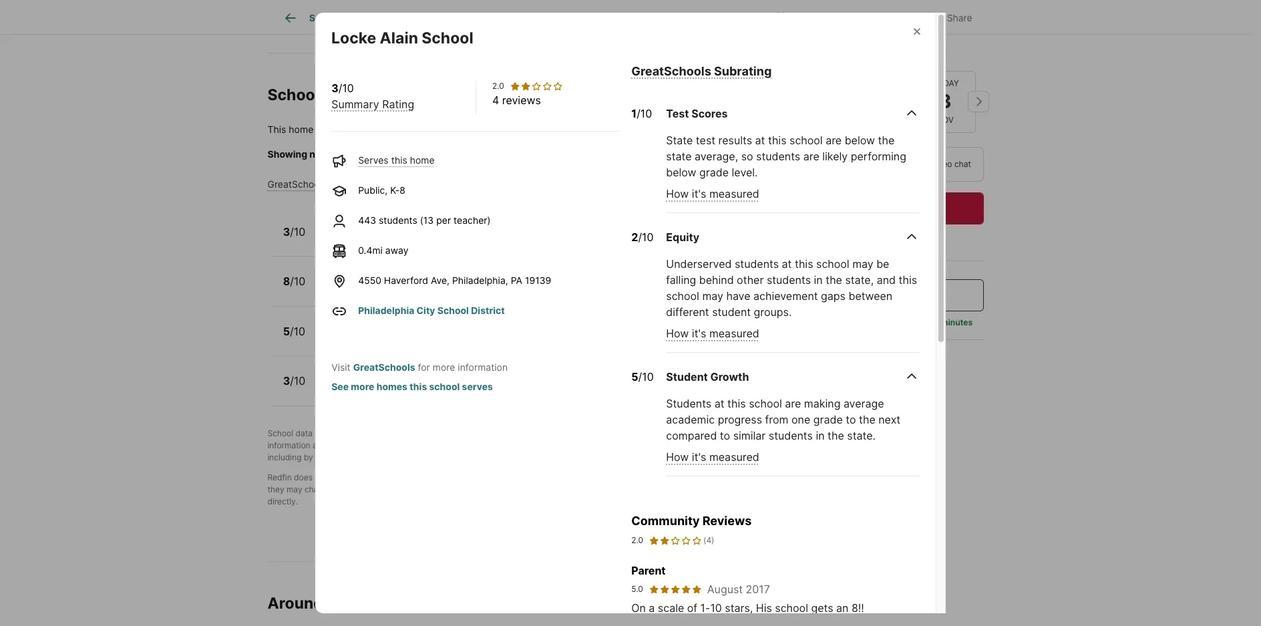 Task type: describe. For each thing, give the bounding box(es) containing it.
service
[[505, 472, 533, 482]]

greatschools subrating link
[[632, 64, 772, 78]]

10
[[711, 601, 722, 615]]

school right check
[[462, 148, 491, 160]]

average,
[[695, 150, 739, 163]]

state
[[667, 134, 693, 147]]

school down falling
[[667, 290, 700, 303]]

are up enrollment
[[580, 472, 592, 482]]

performing
[[851, 150, 907, 163]]

compared
[[667, 429, 717, 443]]

1 horizontal spatial may
[[703, 290, 724, 303]]

3 inside 3 /10 summary rating
[[332, 81, 339, 95]]

visiting
[[375, 452, 401, 462]]

conduct
[[430, 440, 461, 450]]

a right ,
[[426, 428, 430, 438]]

equity
[[667, 231, 700, 244]]

1 vertical spatial philadelphia city school district link
[[358, 305, 505, 316]]

sale & tax history tab
[[528, 2, 635, 34]]

data
[[296, 428, 313, 438]]

used
[[651, 472, 670, 482]]

level.
[[732, 166, 758, 179]]

grade inside state test results at this school are below the state average, so students are likely performing below grade level.
[[700, 166, 729, 179]]

philadelphia inside west philadelphia high school public, 9-12 • serves this home • 0.5mi
[[350, 368, 414, 382]]

change
[[305, 484, 333, 494]]

be for to
[[640, 472, 649, 482]]

• left 0.5mi
[[463, 383, 468, 395]]

this up guaranteed
[[414, 472, 428, 482]]

redfin inside , a nonprofit organization. redfin recommends buyers and renters use greatschools information and ratings as a
[[521, 428, 545, 438]]

locke alain school dialog
[[315, 13, 946, 626]]

1 vertical spatial summary
[[330, 178, 372, 190]]

to up "state."
[[846, 413, 857, 427]]

alexander
[[350, 269, 403, 282]]

friday 3 nov
[[932, 78, 960, 124]]

tour for tour in person
[[803, 158, 821, 168]]

• right '12' on the bottom of the page
[[375, 383, 381, 395]]

4
[[493, 93, 499, 107]]

test
[[667, 107, 689, 120]]

measured for may
[[710, 327, 760, 340]]

public, inside 'locke alain school' dialog
[[358, 184, 388, 196]]

how it's measured for school
[[667, 327, 760, 340]]

summary inside 3 /10 summary rating
[[332, 97, 379, 111]]

test
[[696, 134, 716, 147]]

check
[[416, 148, 443, 160]]

this left check
[[391, 154, 408, 166]]

k- for alain
[[353, 234, 362, 245]]

0 vertical spatial schools
[[607, 148, 641, 160]]

tax
[[573, 12, 587, 24]]

information inside , a nonprofit organization. redfin recommends buyers and renters use greatschools information and ratings as a
[[268, 440, 311, 450]]

1 vertical spatial rating
[[374, 178, 402, 190]]

penn alexander school public, k-8 • nearby school • 0.3mi
[[321, 269, 477, 295]]

share button
[[918, 3, 984, 30]]

districts,
[[721, 440, 753, 450]]

history
[[589, 12, 620, 24]]

behind
[[700, 274, 734, 287]]

similar
[[734, 429, 766, 443]]

philadelphia inside 'locke alain school' dialog
[[358, 305, 415, 316]]

ask a question
[[841, 288, 918, 301]]

0 vertical spatial district
[[485, 123, 519, 135]]

0 horizontal spatial redfin
[[268, 472, 292, 482]]

organization.
[[469, 428, 518, 438]]

a inside button
[[864, 288, 870, 301]]

this inside students at this school are making average academic progress from one grade to the next compared to similar students in the state.
[[728, 397, 746, 411]]

0 vertical spatial philadelphia
[[372, 123, 429, 135]]

student
[[713, 306, 751, 319]]

as inside 'school service boundaries are intended to be used as a reference only; they may change and are not'
[[672, 472, 681, 482]]

the inside guaranteed to be accurate. to verify school enrollment eligibility, contact the school district directly.
[[659, 484, 671, 494]]

and down ,
[[414, 440, 428, 450]]

all
[[595, 148, 604, 160]]

this down visit greatschools for more information
[[410, 381, 427, 392]]

question
[[872, 288, 918, 301]]

contact
[[628, 484, 656, 494]]

serves
[[462, 381, 493, 392]]

minutes
[[942, 317, 973, 327]]

/10 for state test results at this school are below the state average, so students are likely performing below grade level.
[[637, 107, 653, 120]]

district inside guaranteed to be accurate. to verify school enrollment eligibility, contact the school district directly.
[[701, 484, 727, 494]]

rating 5.0 out of 5 element
[[649, 584, 702, 595]]

rating inside 3 /10 summary rating
[[382, 97, 415, 111]]

west philadelphia high school public, 9-12 • serves this home • 0.5mi
[[321, 368, 495, 395]]

school left data
[[268, 428, 294, 438]]

in right agent
[[897, 317, 904, 327]]

tour in person option
[[775, 146, 872, 181]]

students left (13
[[379, 214, 418, 226]]

schedule tour
[[843, 201, 916, 215]]

parent
[[632, 564, 666, 577]]

home inside locke alain school public, k-8 • serves this home • 0.4mi
[[430, 234, 455, 245]]

and up 'desired'
[[627, 428, 641, 438]]

k- inside 'locke alain school' dialog
[[390, 184, 400, 196]]

this right the around
[[327, 594, 356, 613]]

tour for tour via video chat
[[900, 158, 917, 168]]

/10 for public, k-8 • nearby school • 0.3mi
[[290, 275, 306, 288]]

overview tab
[[356, 2, 428, 34]]

first step, and conduct their own investigation to determine their desired schools or school districts, including by contacting and visiting the schools themselves.
[[268, 440, 753, 462]]

see
[[576, 148, 592, 160]]

greatschools down the showing
[[268, 178, 327, 190]]

• left the 0.3mi
[[445, 284, 450, 295]]

lea henry c school
[[321, 319, 423, 332]]

school inside 'school service boundaries are intended to be used as a reference only; they may change and are not'
[[477, 472, 503, 482]]

greatschools up step,
[[370, 428, 421, 438]]

share
[[948, 12, 973, 23]]

including
[[268, 452, 302, 462]]

measured for grade
[[710, 187, 760, 201]]

test scores button
[[667, 95, 920, 133]]

1 vertical spatial 2.0
[[632, 535, 644, 545]]

in inside option
[[823, 158, 830, 168]]

at inside underserved students at this school may be falling behind other students in the state, and this school may have achievement gaps between different student groups.
[[782, 257, 792, 271]]

school up showing nearby schools. please check the school district website to see all schools serving this home.
[[452, 123, 483, 135]]

x-out
[[876, 12, 901, 23]]

3 up 8 /10
[[283, 225, 290, 238]]

in inside students at this school are making average academic progress from one grade to the next compared to similar students in the state.
[[816, 429, 825, 443]]

0 vertical spatial 5
[[283, 325, 290, 338]]

school inside penn alexander school public, k-8 • nearby school • 0.3mi
[[413, 284, 442, 295]]

first
[[375, 440, 390, 450]]

next
[[879, 413, 901, 427]]

grade inside students at this school are making average academic progress from one grade to the next compared to similar students in the state.
[[814, 413, 843, 427]]

it's for to
[[692, 451, 707, 464]]

students up achievement
[[767, 274, 811, 287]]

to down progress
[[720, 429, 731, 443]]

how for students at this school are making average academic progress from one grade to the next compared to similar students in the state.
[[667, 451, 689, 464]]

1 vertical spatial more
[[351, 381, 375, 392]]

is for within
[[316, 123, 323, 135]]

stars,
[[725, 601, 754, 615]]

0 horizontal spatial schools
[[268, 86, 328, 104]]

0 vertical spatial philadelphia city school district link
[[372, 123, 519, 135]]

the right check
[[445, 148, 460, 160]]

(13
[[420, 214, 434, 226]]

visit
[[332, 361, 351, 373]]

how it's measured for below
[[667, 187, 760, 201]]

school down the property
[[422, 29, 474, 47]]

not inside 'school service boundaries are intended to be used as a reference only; they may change and are not'
[[366, 484, 378, 494]]

school down for
[[429, 381, 460, 392]]

19139
[[525, 275, 552, 286]]

school down service
[[521, 484, 546, 494]]

public, inside west philadelphia high school public, 9-12 • serves this home • 0.5mi
[[321, 383, 350, 395]]

tour via video chat option
[[872, 146, 984, 181]]

search link
[[283, 10, 341, 26]]

at inside students at this school are making average academic progress from one grade to the next compared to similar students in the state.
[[715, 397, 725, 411]]

• down 443
[[370, 234, 376, 245]]

1 horizontal spatial from
[[827, 317, 845, 327]]

this inside state test results at this school are below the state average, so students are likely performing below grade level.
[[769, 134, 787, 147]]

west
[[321, 368, 348, 382]]

sale & tax history
[[543, 12, 620, 24]]

details
[[484, 12, 513, 24]]

offer
[[889, 352, 914, 365]]

1
[[632, 107, 637, 120]]

in inside underserved students at this school may be falling behind other students in the state, and this school may have achievement gaps between different student groups.
[[814, 274, 823, 287]]

2 their from the left
[[602, 440, 619, 450]]

showing
[[268, 148, 308, 160]]

0 horizontal spatial district
[[494, 148, 525, 160]]

schedule tour button
[[775, 192, 984, 224]]

0 vertical spatial rating 2.0 out of 5 element
[[510, 81, 563, 91]]

are down endorse at the bottom left
[[351, 484, 364, 494]]

the down average
[[860, 413, 876, 427]]

information inside 'locke alain school' dialog
[[458, 361, 508, 373]]

may inside 'school service boundaries are intended to be used as a reference only; they may change and are not'
[[287, 484, 303, 494]]

at inside state test results at this school are below the state average, so students are likely performing below grade level.
[[756, 134, 766, 147]]

likely
[[823, 150, 848, 163]]

search
[[309, 12, 341, 24]]

0.4mi away
[[358, 244, 409, 256]]

measured for similar
[[710, 451, 760, 464]]

greatschools up test
[[632, 64, 712, 78]]

tab list containing search
[[268, 0, 712, 34]]

greatschools inside , a nonprofit organization. redfin recommends buyers and renters use greatschools information and ratings as a
[[688, 428, 739, 438]]

greatschools summary rating
[[268, 178, 402, 190]]

8!!
[[852, 601, 865, 615]]

school right his
[[776, 601, 809, 615]]

renters
[[643, 428, 670, 438]]

haverford
[[384, 275, 428, 286]]

this inside locke alain school public, k-8 • serves this home • 0.4mi
[[411, 234, 428, 245]]

2
[[632, 231, 639, 244]]

state
[[667, 150, 692, 163]]

information.
[[430, 472, 475, 482]]

3 /10 for west
[[283, 374, 306, 388]]

schools inside schools tab
[[649, 12, 686, 24]]

school inside state test results at this school are below the state average, so students are likely performing below grade level.
[[790, 134, 823, 147]]

ave,
[[431, 275, 450, 286]]

greatschools up homes
[[353, 361, 415, 373]]

how it's measured for to
[[667, 451, 760, 464]]

list box containing tour in person
[[775, 146, 984, 181]]

district inside 'locke alain school' dialog
[[471, 305, 505, 316]]

0 vertical spatial not
[[315, 472, 327, 482]]

k- for alexander
[[353, 284, 362, 295]]

city inside 'locke alain school' dialog
[[417, 305, 436, 316]]

this
[[268, 123, 286, 135]]

this down the "state"
[[679, 148, 695, 160]]

falling
[[667, 274, 697, 287]]

school down 'reference'
[[673, 484, 698, 494]]

2 horizontal spatial may
[[853, 257, 874, 271]]

reviews
[[502, 93, 541, 107]]

8 inside penn alexander school public, k-8 • nearby school • 0.3mi
[[362, 284, 368, 295]]

school up the state,
[[817, 257, 850, 271]]

• down teacher)
[[458, 234, 463, 245]]

how it's measured link for below
[[667, 187, 760, 201]]

serves inside locke alain school public, k-8 • serves this home • 0.4mi
[[378, 234, 409, 245]]

serves inside west philadelphia high school public, 9-12 • serves this home • 0.5mi
[[383, 383, 414, 395]]

how it's measured link for school
[[667, 327, 760, 340]]

lea
[[321, 319, 339, 332]]

enrollment
[[548, 484, 588, 494]]

and up redfin does not endorse or guarantee this information.
[[358, 452, 372, 462]]

school inside locke alain school public, k-8 • serves this home • 0.4mi
[[383, 219, 420, 232]]

you'll hear from a local agent in
[[786, 317, 904, 327]]



Task type: vqa. For each thing, say whether or not it's contained in the screenshot.
Sale
yes



Task type: locate. For each thing, give the bounding box(es) containing it.
/10 left student
[[639, 370, 654, 384]]

0 vertical spatial by
[[359, 428, 368, 438]]

overview
[[371, 12, 413, 24]]

1 horizontal spatial grade
[[814, 413, 843, 427]]

for
[[418, 361, 430, 373]]

1 horizontal spatial be
[[640, 472, 649, 482]]

different
[[667, 306, 710, 319]]

alain inside locke alain school public, k-8 • serves this home • 0.4mi
[[354, 219, 381, 232]]

a left first
[[369, 440, 373, 450]]

from inside students at this school are making average academic progress from one grade to the next compared to similar students in the state.
[[766, 413, 789, 427]]

be inside 'school service boundaries are intended to be used as a reference only; they may change and are not'
[[640, 472, 649, 482]]

be for may
[[877, 257, 890, 271]]

this
[[769, 134, 787, 147], [679, 148, 695, 160], [391, 154, 408, 166], [411, 234, 428, 245], [795, 257, 814, 271], [899, 274, 918, 287], [410, 381, 427, 392], [416, 383, 433, 395], [728, 397, 746, 411], [414, 472, 428, 482], [327, 594, 356, 613]]

intended
[[594, 472, 627, 482]]

or right endorse at the bottom left
[[363, 472, 371, 482]]

1 horizontal spatial rating 2.0 out of 5 element
[[649, 535, 703, 547]]

/10 left 'lea'
[[290, 325, 306, 338]]

are left likely
[[804, 150, 820, 163]]

from
[[827, 317, 845, 327], [766, 413, 789, 427]]

rating down serves this home
[[374, 178, 402, 190]]

serves up public, k-8
[[358, 154, 389, 166]]

own
[[483, 440, 499, 450]]

district down .
[[494, 148, 525, 160]]

equity button
[[667, 219, 920, 256]]

2 how it's measured from the top
[[667, 327, 760, 340]]

1 horizontal spatial schools
[[649, 12, 686, 24]]

0 horizontal spatial as
[[358, 440, 366, 450]]

groups.
[[754, 306, 792, 319]]

school up to on the bottom of page
[[477, 472, 503, 482]]

0 horizontal spatial their
[[463, 440, 481, 450]]

home inside west philadelphia high school public, 9-12 • serves this home • 0.5mi
[[435, 383, 460, 395]]

and inside 'school service boundaries are intended to be used as a reference only; they may change and are not'
[[335, 484, 349, 494]]

students down one
[[769, 429, 813, 443]]

1 vertical spatial information
[[268, 440, 311, 450]]

2 how from the top
[[667, 327, 689, 340]]

greatschools
[[632, 64, 712, 78], [268, 178, 327, 190], [353, 361, 415, 373], [370, 428, 421, 438], [688, 428, 739, 438]]

be inside guaranteed to be accurate. to verify school enrollment eligibility, contact the school district directly.
[[436, 484, 446, 494]]

k- inside penn alexander school public, k-8 • nearby school • 0.3mi
[[353, 284, 362, 295]]

this inside west philadelphia high school public, 9-12 • serves this home • 0.5mi
[[416, 383, 433, 395]]

property details tab
[[428, 2, 528, 34]]

and down endorse at the bottom left
[[335, 484, 349, 494]]

1 vertical spatial 5
[[632, 370, 639, 384]]

locke alain school element
[[332, 13, 490, 48]]

public, inside locke alain school public, k-8 • serves this home • 0.4mi
[[321, 234, 350, 245]]

district down 'reference'
[[701, 484, 727, 494]]

provided
[[323, 428, 357, 438]]

on a scale of 1-10 stars, his school gets an 8!!
[[632, 601, 865, 615]]

2.0 up 4
[[493, 81, 504, 91]]

1 horizontal spatial their
[[602, 440, 619, 450]]

district down philadelphia,
[[471, 305, 505, 316]]

school down the academic
[[693, 440, 718, 450]]

ask
[[841, 288, 861, 301]]

2 /10
[[632, 231, 654, 244]]

0 vertical spatial how it's measured
[[667, 187, 760, 201]]

1 measured from the top
[[710, 187, 760, 201]]

are up one
[[786, 397, 802, 411]]

a inside 'school service boundaries are intended to be used as a reference only; they may change and are not'
[[683, 472, 688, 482]]

locke for locke alain school
[[332, 29, 377, 47]]

how for state test results at this school are below the state average, so students are likely performing below grade level.
[[667, 187, 689, 201]]

1 vertical spatial 3 /10
[[283, 374, 306, 388]]

1 3 /10 from the top
[[283, 225, 306, 238]]

eligibility,
[[590, 484, 625, 494]]

it's for school
[[692, 327, 707, 340]]

information up including at the left of the page
[[268, 440, 311, 450]]

are
[[826, 134, 842, 147], [804, 150, 820, 163], [786, 397, 802, 411], [580, 472, 592, 482], [351, 484, 364, 494]]

are up likely
[[826, 134, 842, 147]]

the left "state."
[[828, 429, 845, 443]]

penn
[[321, 269, 347, 282]]

0 vertical spatial below
[[845, 134, 876, 147]]

3 how from the top
[[667, 451, 689, 464]]

away
[[386, 244, 409, 256]]

k- down 443
[[353, 234, 362, 245]]

0 vertical spatial 5 /10
[[283, 325, 306, 338]]

their up themselves.
[[463, 440, 481, 450]]

0 vertical spatial how
[[667, 187, 689, 201]]

themselves.
[[450, 452, 495, 462]]

1 vertical spatial it's
[[692, 327, 707, 340]]

2 vertical spatial how it's measured link
[[667, 451, 760, 464]]

2 vertical spatial measured
[[710, 451, 760, 464]]

information up serves
[[458, 361, 508, 373]]

1 horizontal spatial more
[[433, 361, 455, 373]]

school down the 0.3mi
[[438, 305, 469, 316]]

home inside 'locke alain school' dialog
[[410, 154, 435, 166]]

1 vertical spatial or
[[363, 472, 371, 482]]

alain for locke alain school public, k-8 • serves this home • 0.4mi
[[354, 219, 381, 232]]

august
[[708, 583, 743, 596]]

0 horizontal spatial be
[[436, 484, 446, 494]]

school
[[790, 134, 823, 147], [462, 148, 491, 160], [817, 257, 850, 271], [413, 284, 442, 295], [667, 290, 700, 303], [429, 381, 460, 392], [749, 397, 783, 411], [693, 440, 718, 450], [521, 484, 546, 494], [673, 484, 698, 494], [776, 601, 809, 615]]

you'll
[[786, 317, 806, 327]]

school service boundaries are intended to be used as a reference only; they may change and are not
[[268, 472, 747, 494]]

0 vertical spatial serves
[[358, 154, 389, 166]]

summary up within
[[332, 97, 379, 111]]

as inside , a nonprofit organization. redfin recommends buyers and renters use greatschools information and ratings as a
[[358, 440, 366, 450]]

0 horizontal spatial schools
[[418, 452, 447, 462]]

school inside first step, and conduct their own investigation to determine their desired schools or school districts, including by contacting and visiting the schools themselves.
[[693, 440, 718, 450]]

district
[[494, 148, 525, 160], [701, 484, 727, 494]]

/10 for underserved students at this school may be falling behind other students in the state, and this school may have achievement gaps between different student groups.
[[639, 231, 654, 244]]

be up ask a question button
[[877, 257, 890, 271]]

it's for below
[[692, 187, 707, 201]]

8 left penn
[[283, 275, 290, 288]]

locke alain school
[[332, 29, 474, 47]]

0 vertical spatial more
[[433, 361, 455, 373]]

a inside dialog
[[649, 601, 655, 615]]

/10 left penn
[[290, 275, 306, 288]]

use
[[672, 428, 686, 438]]

determine
[[561, 440, 600, 450]]

how it's measured link for to
[[667, 451, 760, 464]]

home.
[[698, 148, 725, 160]]

rating 2.0 out of 5 element
[[510, 81, 563, 91], [649, 535, 703, 547]]

1 vertical spatial from
[[766, 413, 789, 427]]

school up progress
[[749, 397, 783, 411]]

from right hear at the right of page
[[827, 317, 845, 327]]

3 inside friday 3 nov
[[939, 89, 952, 113]]

from left one
[[766, 413, 789, 427]]

1 vertical spatial by
[[304, 452, 313, 462]]

reference
[[690, 472, 726, 482]]

1 horizontal spatial redfin
[[521, 428, 545, 438]]

by inside first step, and conduct their own investigation to determine their desired schools or school districts, including by contacting and visiting the schools themselves.
[[304, 452, 313, 462]]

1 their from the left
[[463, 440, 481, 450]]

0 horizontal spatial rating 2.0 out of 5 element
[[510, 81, 563, 91]]

state test results at this school are below the state average, so students are likely performing below grade level.
[[667, 134, 907, 179]]

1 vertical spatial locke
[[321, 219, 352, 232]]

None button
[[783, 70, 844, 133], [849, 71, 910, 132], [915, 71, 976, 132], [783, 70, 844, 133], [849, 71, 910, 132], [915, 71, 976, 132]]

0 vertical spatial at
[[756, 134, 766, 147]]

how down 'state'
[[667, 187, 689, 201]]

public, up 443
[[358, 184, 388, 196]]

1 vertical spatial redfin
[[268, 472, 292, 482]]

and up ask a question
[[877, 274, 896, 287]]

to left "see"
[[565, 148, 574, 160]]

5 inside 'locke alain school' dialog
[[632, 370, 639, 384]]

1 vertical spatial k-
[[353, 234, 362, 245]]

how
[[667, 187, 689, 201], [667, 327, 689, 340], [667, 451, 689, 464]]

1 vertical spatial how it's measured
[[667, 327, 760, 340]]

5 /10 inside 'locke alain school' dialog
[[632, 370, 654, 384]]

school inside west philadelphia high school public, 9-12 • serves this home • 0.5mi
[[444, 368, 480, 382]]

x-
[[876, 12, 885, 23]]

5.0
[[632, 584, 644, 594]]

2 how it's measured link from the top
[[667, 327, 760, 340]]

on
[[632, 601, 646, 615]]

a left local
[[847, 317, 851, 327]]

the up the gaps
[[826, 274, 843, 287]]

redfin up they
[[268, 472, 292, 482]]

city up check
[[431, 123, 449, 135]]

gaps
[[822, 290, 846, 303]]

public, down penn
[[321, 284, 350, 295]]

and
[[877, 274, 896, 287], [627, 428, 641, 438], [313, 440, 327, 450], [414, 440, 428, 450], [358, 452, 372, 462], [335, 484, 349, 494]]

grade down 'making'
[[814, 413, 843, 427]]

his
[[757, 601, 773, 615]]

x-out button
[[845, 3, 912, 30]]

0 horizontal spatial 2.0
[[493, 81, 504, 91]]

1 vertical spatial district
[[471, 305, 505, 316]]

0.4mi down teacher)
[[465, 234, 490, 245]]

1 vertical spatial measured
[[710, 327, 760, 340]]

0 vertical spatial information
[[458, 361, 508, 373]]

tour left via
[[900, 158, 917, 168]]

0 horizontal spatial tour
[[803, 158, 821, 168]]

0 horizontal spatial 5 /10
[[283, 325, 306, 338]]

so
[[742, 150, 754, 163]]

1 vertical spatial 5 /10
[[632, 370, 654, 384]]

1 it's from the top
[[692, 187, 707, 201]]

locke inside dialog
[[332, 29, 377, 47]]

8 inside locke alain school public, k-8 • serves this home • 0.4mi
[[362, 234, 368, 245]]

greatschools down the academic
[[688, 428, 739, 438]]

, a nonprofit organization. redfin recommends buyers and renters use greatschools information and ratings as a
[[268, 428, 739, 450]]

0 vertical spatial k-
[[390, 184, 400, 196]]

school inside students at this school are making average academic progress from one grade to the next compared to similar students in the state.
[[749, 397, 783, 411]]

as right ratings
[[358, 440, 366, 450]]

not down redfin does not endorse or guarantee this information.
[[366, 484, 378, 494]]

is for provided
[[315, 428, 321, 438]]

5 /10 left student
[[632, 370, 654, 384]]

it's down different
[[692, 327, 707, 340]]

1 vertical spatial as
[[672, 472, 681, 482]]

public, inside penn alexander school public, k-8 • nearby school • 0.3mi
[[321, 284, 350, 295]]

2 measured from the top
[[710, 327, 760, 340]]

the inside state test results at this school are below the state average, so students are likely performing below grade level.
[[879, 134, 895, 147]]

8 down serves this home
[[400, 184, 406, 196]]

or down use
[[683, 440, 691, 450]]

schools tab
[[635, 2, 701, 34]]

more right see
[[351, 381, 375, 392]]

2 vertical spatial serves
[[383, 383, 414, 395]]

1 vertical spatial is
[[315, 428, 321, 438]]

8 inside 'locke alain school' dialog
[[400, 184, 406, 196]]

at
[[756, 134, 766, 147], [782, 257, 792, 271], [715, 397, 725, 411]]

2 vertical spatial how
[[667, 451, 689, 464]]

1 vertical spatial district
[[701, 484, 727, 494]]

0 vertical spatial city
[[431, 123, 449, 135]]

local
[[854, 317, 871, 327]]

this home is within the philadelphia city school district .
[[268, 123, 522, 135]]

0 vertical spatial locke
[[332, 29, 377, 47]]

/10 left west
[[290, 374, 306, 388]]

an inside 'locke alain school' dialog
[[837, 601, 849, 615]]

making
[[805, 397, 841, 411]]

school inside penn alexander school public, k-8 • nearby school • 0.3mi
[[406, 269, 442, 282]]

as
[[358, 440, 366, 450], [672, 472, 681, 482]]

1 /10
[[632, 107, 653, 120]]

1 horizontal spatial or
[[683, 440, 691, 450]]

0 vertical spatial as
[[358, 440, 366, 450]]

2 horizontal spatial be
[[877, 257, 890, 271]]

0 vertical spatial 2.0
[[493, 81, 504, 91]]

by right provided
[[359, 428, 368, 438]]

0.4mi inside 'locke alain school' dialog
[[358, 244, 383, 256]]

around
[[268, 594, 323, 613]]

subrating
[[714, 64, 772, 78]]

how down use
[[667, 451, 689, 464]]

and inside underserved students at this school may be falling behind other students in the state, and this school may have achievement gaps between different student groups.
[[877, 274, 896, 287]]

average
[[844, 397, 885, 411]]

/10 inside 3 /10 summary rating
[[339, 81, 354, 95]]

redfin up investigation
[[521, 428, 545, 438]]

/10 for public, 9-12 • serves this home • 0.5mi
[[290, 374, 306, 388]]

may
[[853, 257, 874, 271], [703, 290, 724, 303], [287, 484, 303, 494]]

summary down schools.
[[330, 178, 372, 190]]

5 left student
[[632, 370, 639, 384]]

0 horizontal spatial 0.4mi
[[358, 244, 383, 256]]

schools
[[649, 12, 686, 24], [268, 86, 328, 104]]

2 tour from the left
[[900, 158, 917, 168]]

3 it's from the top
[[692, 451, 707, 464]]

1 horizontal spatial information
[[458, 361, 508, 373]]

1 horizontal spatial as
[[672, 472, 681, 482]]

may down does on the left bottom
[[287, 484, 303, 494]]

3 down friday
[[939, 89, 952, 113]]

to down the information.
[[426, 484, 434, 494]]

philadelphia up please
[[372, 123, 429, 135]]

their
[[463, 440, 481, 450], [602, 440, 619, 450]]

3 how it's measured link from the top
[[667, 451, 760, 464]]

growth
[[711, 370, 750, 384]]

1 horizontal spatial tour
[[900, 158, 917, 168]]

how for underserved students at this school may be falling behind other students in the state, and this school may have achievement gaps between different student groups.
[[667, 327, 689, 340]]

of
[[688, 601, 698, 615]]

1 horizontal spatial at
[[756, 134, 766, 147]]

0 horizontal spatial by
[[304, 452, 313, 462]]

in left person
[[823, 158, 830, 168]]

0 vertical spatial rating
[[382, 97, 415, 111]]

1 how it's measured link from the top
[[667, 187, 760, 201]]

serves inside 'locke alain school' dialog
[[358, 154, 389, 166]]

0 vertical spatial an
[[874, 352, 886, 365]]

academic
[[667, 413, 715, 427]]

other
[[737, 274, 764, 287]]

&
[[564, 12, 570, 24]]

2 horizontal spatial at
[[782, 257, 792, 271]]

pa
[[511, 275, 523, 286]]

3 measured from the top
[[710, 451, 760, 464]]

contacting
[[316, 452, 356, 462]]

/10 up summary rating link
[[339, 81, 354, 95]]

1 vertical spatial grade
[[814, 413, 843, 427]]

2 vertical spatial philadelphia
[[350, 368, 414, 382]]

video
[[932, 158, 953, 168]]

greatschools subrating
[[632, 64, 772, 78]]

an left the 8!!
[[837, 601, 849, 615]]

public, up penn
[[321, 234, 350, 245]]

to
[[486, 484, 495, 494]]

k- down the 'alexander'
[[353, 284, 362, 295]]

or inside first step, and conduct their own investigation to determine their desired schools or school districts, including by contacting and visiting the schools themselves.
[[683, 440, 691, 450]]

to down recommends
[[551, 440, 559, 450]]

high
[[417, 368, 441, 382]]

• down the 'alexander'
[[370, 284, 376, 295]]

/10 for public, k-8 • serves this home • 0.4mi
[[290, 225, 306, 238]]

the inside underserved students at this school may be falling behind other students in the state, and this school may have achievement gaps between different student groups.
[[826, 274, 843, 287]]

0 vertical spatial how it's measured link
[[667, 187, 760, 201]]

to inside guaranteed to be accurate. to verify school enrollment eligibility, contact the school district directly.
[[426, 484, 434, 494]]

1 tour from the left
[[803, 158, 821, 168]]

1 vertical spatial an
[[837, 601, 849, 615]]

the right within
[[355, 123, 370, 135]]

greatschools summary rating link
[[268, 178, 402, 190]]

8 down the 'alexander'
[[362, 284, 368, 295]]

be inside underserved students at this school may be falling behind other students in the state, and this school may have achievement gaps between different student groups.
[[877, 257, 890, 271]]

0 horizontal spatial from
[[766, 413, 789, 427]]

this up question
[[899, 274, 918, 287]]

0 vertical spatial from
[[827, 317, 845, 327]]

to inside 'school service boundaries are intended to be used as a reference only; they may change and are not'
[[630, 472, 637, 482]]

9-
[[353, 383, 363, 395]]

2 vertical spatial schools
[[418, 452, 447, 462]]

rating up the this home is within the philadelphia city school district .
[[382, 97, 415, 111]]

1 vertical spatial below
[[667, 166, 697, 179]]

greatschools link
[[353, 361, 415, 373]]

students
[[757, 150, 801, 163], [379, 214, 418, 226], [735, 257, 779, 271], [767, 274, 811, 287], [769, 429, 813, 443]]

k- inside locke alain school public, k-8 • serves this home • 0.4mi
[[353, 234, 362, 245]]

the inside first step, and conduct their own investigation to determine their desired schools or school districts, including by contacting and visiting the schools themselves.
[[404, 452, 416, 462]]

redfin does not endorse or guarantee this information.
[[268, 472, 475, 482]]

gets
[[812, 601, 834, 615]]

2 3 /10 from the top
[[283, 374, 306, 388]]

state,
[[846, 274, 874, 287]]

3 /10 for locke
[[283, 225, 306, 238]]

alain up the 0.4mi away
[[354, 219, 381, 232]]

1 how from the top
[[667, 187, 689, 201]]

0.4mi inside locke alain school public, k-8 • serves this home • 0.4mi
[[465, 234, 490, 245]]

0 horizontal spatial may
[[287, 484, 303, 494]]

0 horizontal spatial below
[[667, 166, 697, 179]]

it's up 'reference'
[[692, 451, 707, 464]]

alain for locke alain school
[[380, 29, 418, 47]]

schools.
[[344, 148, 382, 160]]

below up 'performing'
[[845, 134, 876, 147]]

schedule
[[843, 201, 892, 215]]

2 vertical spatial how it's measured
[[667, 451, 760, 464]]

8 /10
[[283, 275, 306, 288]]

philadelphia city school district link up check
[[372, 123, 519, 135]]

1 horizontal spatial 5 /10
[[632, 370, 654, 384]]

and up contacting
[[313, 440, 327, 450]]

alain inside dialog
[[380, 29, 418, 47]]

serves
[[358, 154, 389, 166], [378, 234, 409, 245], [383, 383, 414, 395]]

how it's measured up 'reference'
[[667, 451, 760, 464]]

to inside first step, and conduct their own investigation to determine their desired schools or school districts, including by contacting and visiting the schools themselves.
[[551, 440, 559, 450]]

0 horizontal spatial not
[[315, 472, 327, 482]]

students inside students at this school are making average academic progress from one grade to the next compared to similar students in the state.
[[769, 429, 813, 443]]

0 vertical spatial alain
[[380, 29, 418, 47]]

1 horizontal spatial below
[[845, 134, 876, 147]]

3 left west
[[283, 374, 290, 388]]

0 vertical spatial 3 /10
[[283, 225, 306, 238]]

0 horizontal spatial at
[[715, 397, 725, 411]]

next image
[[968, 91, 990, 112]]

website
[[527, 148, 562, 160]]

/10 for students at this school are making average academic progress from one grade to the next compared to similar students in the state.
[[639, 370, 654, 384]]

1 vertical spatial at
[[782, 257, 792, 271]]

1 vertical spatial be
[[640, 472, 649, 482]]

students inside state test results at this school are below the state average, so students are likely performing below grade level.
[[757, 150, 801, 163]]

directly.
[[268, 496, 298, 506]]

this down equity dropdown button
[[795, 257, 814, 271]]

1 horizontal spatial schools
[[607, 148, 641, 160]]

tab list
[[268, 0, 712, 34]]

serves down greatschools link
[[383, 383, 414, 395]]

school right c
[[387, 319, 423, 332]]

/10 up 8 /10
[[290, 225, 306, 238]]

district up showing nearby schools. please check the school district website to see all schools serving this home.
[[485, 123, 519, 135]]

2 it's from the top
[[692, 327, 707, 340]]

0 horizontal spatial an
[[837, 601, 849, 615]]

3 /10 left west
[[283, 374, 306, 388]]

students up other
[[735, 257, 779, 271]]

serving
[[644, 148, 676, 160]]

3 /10 up 8 /10
[[283, 225, 306, 238]]

start
[[845, 352, 871, 365]]

may up the state,
[[853, 257, 874, 271]]

below
[[845, 134, 876, 147], [667, 166, 697, 179]]

a right 'on'
[[649, 601, 655, 615]]

1 vertical spatial rating 2.0 out of 5 element
[[649, 535, 703, 547]]

school up 0.5mi
[[444, 368, 480, 382]]

city down ave,
[[417, 305, 436, 316]]

are inside students at this school are making average academic progress from one grade to the next compared to similar students in the state.
[[786, 397, 802, 411]]

1 how it's measured from the top
[[667, 187, 760, 201]]

henry
[[342, 319, 374, 332]]

1 horizontal spatial an
[[874, 352, 886, 365]]

locke for locke alain school public, k-8 • serves this home • 0.4mi
[[321, 219, 352, 232]]

0 vertical spatial it's
[[692, 187, 707, 201]]

2 vertical spatial be
[[436, 484, 446, 494]]

3 how it's measured from the top
[[667, 451, 760, 464]]

locke inside locke alain school public, k-8 • serves this home • 0.4mi
[[321, 219, 352, 232]]

1 vertical spatial schools
[[652, 440, 681, 450]]

property details
[[443, 12, 513, 24]]

list box
[[775, 146, 984, 181]]

out
[[885, 12, 901, 23]]

0 vertical spatial may
[[853, 257, 874, 271]]

how it's measured down average,
[[667, 187, 760, 201]]



